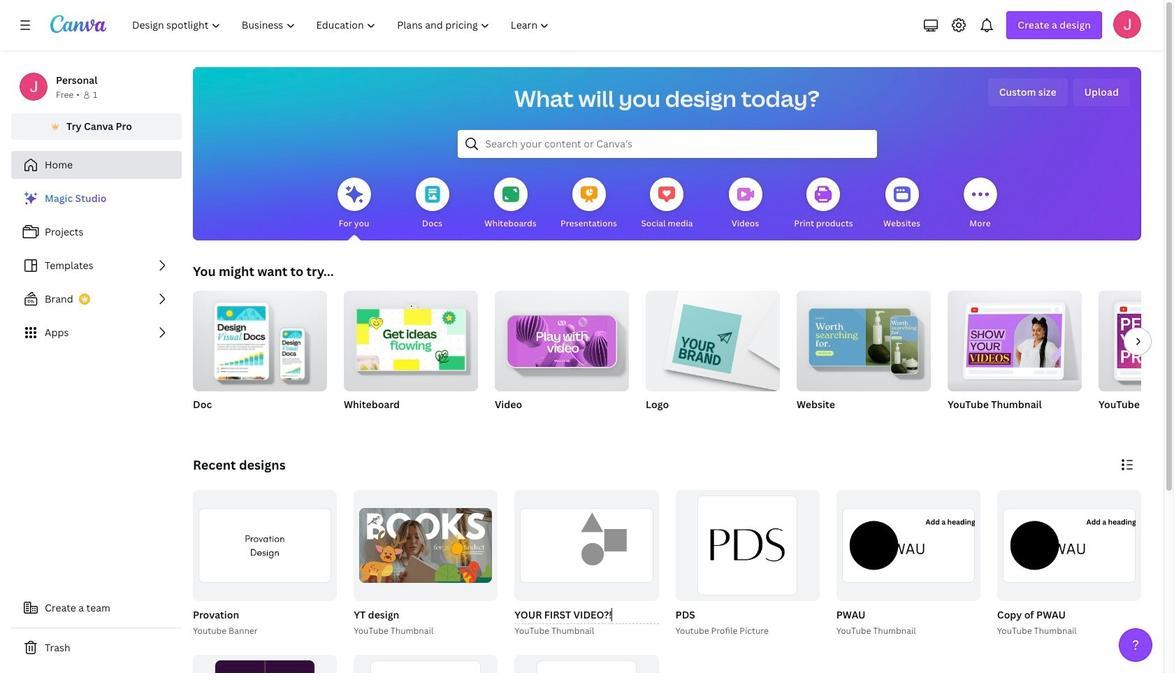 Task type: vqa. For each thing, say whether or not it's contained in the screenshot.
LIST BOX
no



Task type: locate. For each thing, give the bounding box(es) containing it.
list
[[11, 185, 182, 347]]

top level navigation element
[[123, 11, 562, 39]]

Search search field
[[486, 131, 849, 157]]

None search field
[[458, 130, 877, 158]]

group
[[193, 285, 327, 429], [193, 285, 327, 392], [344, 285, 478, 429], [344, 285, 478, 392], [797, 285, 931, 429], [797, 285, 931, 392], [948, 285, 1082, 429], [948, 285, 1082, 392], [495, 291, 629, 429], [646, 291, 780, 429], [1099, 291, 1175, 429], [1099, 291, 1175, 392], [190, 490, 337, 638], [193, 490, 337, 601], [351, 490, 498, 638], [354, 490, 498, 601], [512, 490, 659, 638], [673, 490, 820, 638], [676, 490, 820, 601], [834, 490, 981, 638], [837, 490, 981, 601], [995, 490, 1142, 638], [998, 490, 1142, 601], [193, 655, 337, 673], [354, 655, 498, 673], [515, 655, 659, 673]]

None field
[[515, 607, 659, 624]]

james peterson image
[[1114, 10, 1142, 38]]



